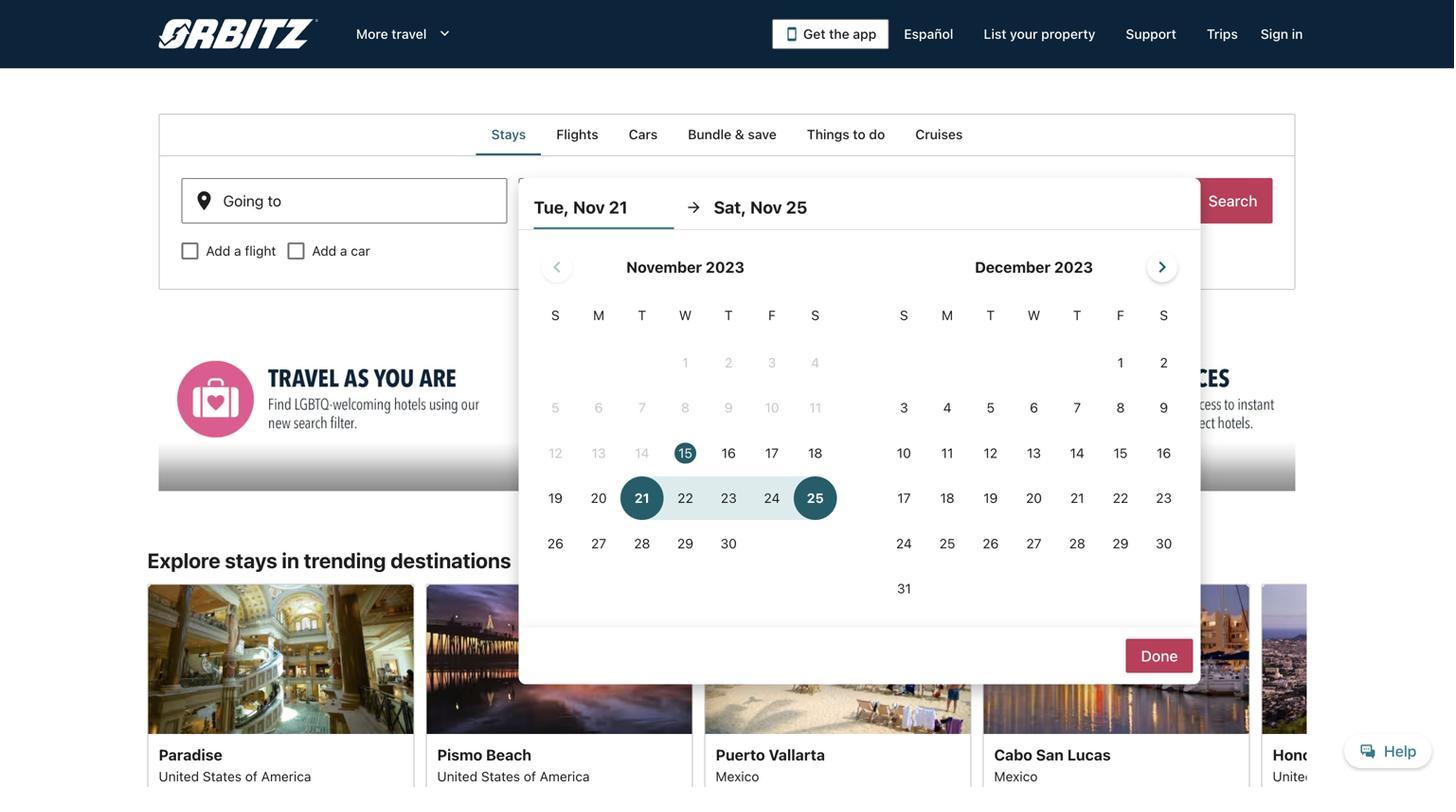 Task type: locate. For each thing, give the bounding box(es) containing it.
america inside "honolulu united states of america"
[[1376, 769, 1426, 785]]

12 button
[[969, 432, 1013, 475]]

explore stays in trending destinations main content
[[0, 114, 1455, 788]]

2 27 from the left
[[1027, 536, 1042, 551]]

2 button
[[1143, 341, 1186, 385]]

1 horizontal spatial 27 button
[[1013, 522, 1056, 565]]

1 horizontal spatial 15
[[1114, 445, 1128, 461]]

december
[[975, 258, 1051, 276]]

2 19 button from the left
[[969, 477, 1013, 520]]

support
[[1126, 26, 1177, 42]]

list your property
[[984, 26, 1096, 42]]

mexico inside cabo san lucas mexico
[[995, 769, 1038, 785]]

16 inside november 2023 element
[[722, 445, 736, 461]]

1 horizontal spatial 29
[[1113, 536, 1129, 551]]

more travel
[[356, 26, 427, 42]]

2 w from the left
[[1028, 308, 1041, 323]]

2 15 button from the left
[[1099, 432, 1143, 475]]

states for honolulu
[[1317, 769, 1356, 785]]

13 button
[[1013, 432, 1056, 475]]

mexico
[[716, 769, 760, 785], [995, 769, 1038, 785]]

0 vertical spatial 18 button
[[794, 432, 837, 475]]

more
[[356, 26, 388, 42]]

16 for 1st 16 button
[[722, 445, 736, 461]]

w down november 2023
[[679, 308, 692, 323]]

1 horizontal spatial 18
[[941, 491, 955, 506]]

1 19 button from the left
[[534, 477, 577, 520]]

30 for second 30 button from right
[[721, 536, 737, 551]]

18 button inside december 2023 element
[[926, 477, 969, 520]]

1 horizontal spatial united
[[437, 769, 478, 785]]

cruises link
[[901, 114, 978, 155]]

23
[[1156, 491, 1172, 506]]

get
[[804, 26, 826, 42]]

2 a from the left
[[340, 243, 347, 259]]

1 f from the left
[[769, 308, 776, 323]]

1 of from the left
[[245, 769, 258, 785]]

6 button
[[1013, 386, 1056, 430]]

puerto vallarta mexico
[[716, 747, 826, 785]]

18 inside november 2023 element
[[808, 445, 823, 461]]

18 left 10
[[808, 445, 823, 461]]

2 29 button from the left
[[1099, 522, 1143, 565]]

16 button up 23
[[1143, 432, 1186, 475]]

1 horizontal spatial w
[[1028, 308, 1041, 323]]

1 t from the left
[[638, 308, 647, 323]]

0 horizontal spatial 21
[[592, 199, 607, 218]]

1 add from the left
[[206, 243, 231, 259]]

mexico down cabo
[[995, 769, 1038, 785]]

0 horizontal spatial 27
[[591, 536, 607, 551]]

0 vertical spatial 17 button
[[751, 432, 794, 475]]

17 button up 24
[[883, 477, 926, 520]]

marina cabo san lucas which includes a marina, a coastal town and night scenes image
[[983, 584, 1251, 735]]

1 20 button from the left
[[577, 477, 621, 520]]

pismo beach featuring a sunset, views and tropical scenes image
[[426, 584, 693, 735]]

1 horizontal spatial 28
[[1070, 536, 1086, 551]]

t down december 2023
[[1074, 308, 1082, 323]]

1 m from the left
[[593, 308, 605, 323]]

3 s from the left
[[900, 308, 909, 323]]

t down november 2023
[[725, 308, 733, 323]]

november 2023
[[627, 258, 745, 276]]

flight
[[245, 243, 276, 259]]

17 button right today element
[[751, 432, 794, 475]]

1 26 from the left
[[548, 536, 564, 551]]

22
[[1113, 491, 1129, 506]]

2 19 from the left
[[984, 491, 998, 506]]

2 16 button from the left
[[1143, 432, 1186, 475]]

2 20 from the left
[[1026, 491, 1042, 506]]

0 horizontal spatial 19
[[549, 491, 563, 506]]

16 down 9 button
[[1157, 445, 1172, 461]]

1 29 button from the left
[[664, 522, 707, 565]]

a left flight
[[234, 243, 241, 259]]

18 down 11 button at the right bottom
[[941, 491, 955, 506]]

t down november
[[638, 308, 647, 323]]

15 for 2nd 15 button from right
[[679, 445, 693, 461]]

states down honolulu
[[1317, 769, 1356, 785]]

1 mexico from the left
[[716, 769, 760, 785]]

1 united from the left
[[159, 769, 199, 785]]

1 horizontal spatial america
[[540, 769, 590, 785]]

0 horizontal spatial 26
[[548, 536, 564, 551]]

21 inside "button"
[[592, 199, 607, 218]]

10
[[897, 445, 912, 461]]

2 united from the left
[[437, 769, 478, 785]]

0 horizontal spatial f
[[769, 308, 776, 323]]

1 horizontal spatial 26
[[983, 536, 999, 551]]

29 inside november 2023 element
[[678, 536, 694, 551]]

1 horizontal spatial 30 button
[[1143, 522, 1186, 565]]

2023
[[706, 258, 745, 276], [1055, 258, 1094, 276]]

0 horizontal spatial 29 button
[[664, 522, 707, 565]]

30 button
[[707, 522, 751, 565], [1143, 522, 1186, 565]]

stays
[[492, 127, 526, 142]]

in inside main content
[[282, 548, 299, 573]]

20 button
[[577, 477, 621, 520], [1013, 477, 1056, 520]]

destinations
[[391, 548, 511, 573]]

11 button
[[926, 432, 969, 475]]

mexico down puerto in the bottom of the page
[[716, 769, 760, 785]]

f inside december 2023 element
[[1117, 308, 1125, 323]]

3 united from the left
[[1273, 769, 1314, 785]]

27 button
[[577, 522, 621, 565], [1013, 522, 1056, 565]]

18 button down 11 button at the right bottom
[[926, 477, 969, 520]]

2 26 button from the left
[[969, 522, 1013, 565]]

1 horizontal spatial 26 button
[[969, 522, 1013, 565]]

30
[[721, 536, 737, 551], [1156, 536, 1173, 551]]

0 horizontal spatial 16
[[722, 445, 736, 461]]

a for car
[[340, 243, 347, 259]]

0 horizontal spatial america
[[261, 769, 311, 785]]

in right "sign"
[[1292, 26, 1304, 42]]

t
[[638, 308, 647, 323], [725, 308, 733, 323], [987, 308, 995, 323], [1074, 308, 1082, 323]]

paradise
[[159, 747, 223, 765]]

of inside "honolulu united states of america"
[[1360, 769, 1372, 785]]

3 t from the left
[[987, 308, 995, 323]]

2023 right december
[[1055, 258, 1094, 276]]

1 horizontal spatial of
[[524, 769, 536, 785]]

america
[[261, 769, 311, 785], [540, 769, 590, 785], [1376, 769, 1426, 785]]

0 horizontal spatial of
[[245, 769, 258, 785]]

2 30 from the left
[[1156, 536, 1173, 551]]

united down paradise
[[159, 769, 199, 785]]

0 vertical spatial 17
[[766, 445, 779, 461]]

w inside november 2023 element
[[679, 308, 692, 323]]

1 horizontal spatial 20
[[1026, 491, 1042, 506]]

0 horizontal spatial 17 button
[[751, 432, 794, 475]]

14
[[1071, 445, 1085, 461]]

29 button
[[664, 522, 707, 565], [1099, 522, 1143, 565]]

1 vertical spatial 17
[[898, 491, 911, 506]]

26 inside november 2023 element
[[548, 536, 564, 551]]

f inside november 2023 element
[[769, 308, 776, 323]]

17 button
[[751, 432, 794, 475], [883, 477, 926, 520]]

0 horizontal spatial 15
[[679, 445, 693, 461]]

15 inside today element
[[679, 445, 693, 461]]

list your property link
[[969, 17, 1111, 51]]

your
[[1010, 26, 1038, 42]]

1 states from the left
[[203, 769, 242, 785]]

18
[[808, 445, 823, 461], [941, 491, 955, 506]]

30 inside december 2023 element
[[1156, 536, 1173, 551]]

1 w from the left
[[679, 308, 692, 323]]

of inside paradise united states of america
[[245, 769, 258, 785]]

1 horizontal spatial mexico
[[995, 769, 1038, 785]]

get the app link
[[772, 19, 889, 49]]

in right stays
[[282, 548, 299, 573]]

download the app button image
[[785, 27, 800, 42]]

1 horizontal spatial states
[[481, 769, 520, 785]]

0 horizontal spatial mexico
[[716, 769, 760, 785]]

0 horizontal spatial 16 button
[[707, 432, 751, 475]]

25
[[786, 197, 808, 218], [653, 199, 671, 218], [940, 536, 956, 551]]

0 horizontal spatial 28 button
[[621, 522, 664, 565]]

1 horizontal spatial 25
[[786, 197, 808, 218]]

0 horizontal spatial 25
[[653, 199, 671, 218]]

31
[[897, 581, 912, 597]]

pismo beach united states of america
[[437, 747, 590, 785]]

application containing november 2023
[[534, 245, 1186, 613]]

t down december
[[987, 308, 995, 323]]

search button
[[1194, 178, 1273, 224]]

25 left directional image on the left of page
[[653, 199, 671, 218]]

united down pismo
[[437, 769, 478, 785]]

17 down 10 button at the right bottom of the page
[[898, 491, 911, 506]]

0 horizontal spatial 18 button
[[794, 432, 837, 475]]

1 27 from the left
[[591, 536, 607, 551]]

a for flight
[[234, 243, 241, 259]]

today element
[[675, 443, 697, 464]]

bundle & save
[[688, 127, 777, 142]]

states inside paradise united states of america
[[203, 769, 242, 785]]

0 horizontal spatial 20
[[591, 491, 607, 506]]

2 america from the left
[[540, 769, 590, 785]]

add left flight
[[206, 243, 231, 259]]

18 for '18' "button" within the november 2023 element
[[808, 445, 823, 461]]

19 inside december 2023 element
[[984, 491, 998, 506]]

1 horizontal spatial 19
[[984, 491, 998, 506]]

united for honolulu
[[1273, 769, 1314, 785]]

1 horizontal spatial m
[[942, 308, 954, 323]]

0 horizontal spatial 28
[[634, 536, 650, 551]]

things to do
[[807, 127, 885, 142]]

4 button
[[926, 386, 969, 430]]

26 button
[[534, 522, 577, 565], [969, 522, 1013, 565]]

1 horizontal spatial in
[[1292, 26, 1304, 42]]

1 horizontal spatial 18 button
[[926, 477, 969, 520]]

sign
[[1261, 26, 1289, 42]]

0 horizontal spatial add
[[206, 243, 231, 259]]

1 horizontal spatial add
[[312, 243, 337, 259]]

1 30 from the left
[[721, 536, 737, 551]]

18 button inside november 2023 element
[[794, 432, 837, 475]]

2 29 from the left
[[1113, 536, 1129, 551]]

18 for '18' "button" in the december 2023 element
[[941, 491, 955, 506]]

a left car
[[340, 243, 347, 259]]

w inside december 2023 element
[[1028, 308, 1041, 323]]

19 for first 19 button from the right
[[984, 491, 998, 506]]

november
[[627, 258, 702, 276]]

2 add from the left
[[312, 243, 337, 259]]

things to do link
[[792, 114, 901, 155]]

1 27 button from the left
[[577, 522, 621, 565]]

united down honolulu
[[1273, 769, 1314, 785]]

5
[[987, 400, 995, 416]]

28 for 1st 28 button
[[634, 536, 650, 551]]

1 28 from the left
[[634, 536, 650, 551]]

2 27 button from the left
[[1013, 522, 1056, 565]]

14 button
[[1056, 432, 1099, 475]]

2 horizontal spatial 25
[[940, 536, 956, 551]]

states inside "honolulu united states of america"
[[1317, 769, 1356, 785]]

1 vertical spatial 18
[[941, 491, 955, 506]]

18 button left 10
[[794, 432, 837, 475]]

m for november 2023
[[593, 308, 605, 323]]

15 button
[[664, 432, 707, 475], [1099, 432, 1143, 475]]

16 inside december 2023 element
[[1157, 445, 1172, 461]]

2 16 from the left
[[1157, 445, 1172, 461]]

w
[[679, 308, 692, 323], [1028, 308, 1041, 323]]

29 button down 22 button
[[1099, 522, 1143, 565]]

3 of from the left
[[1360, 769, 1372, 785]]

states down paradise
[[203, 769, 242, 785]]

0 horizontal spatial 27 button
[[577, 522, 621, 565]]

states down beach
[[481, 769, 520, 785]]

26 inside december 2023 element
[[983, 536, 999, 551]]

1 horizontal spatial 19 button
[[969, 477, 1013, 520]]

17 right today element
[[766, 445, 779, 461]]

0 horizontal spatial 30
[[721, 536, 737, 551]]

27 inside november 2023 element
[[591, 536, 607, 551]]

2 m from the left
[[942, 308, 954, 323]]

w down december 2023
[[1028, 308, 1041, 323]]

nov
[[573, 197, 605, 218], [751, 197, 782, 218], [561, 199, 588, 218], [622, 199, 649, 218]]

28 inside november 2023 element
[[634, 536, 650, 551]]

tab list
[[159, 114, 1296, 155]]

18 inside december 2023 element
[[941, 491, 955, 506]]

america for paradise
[[261, 769, 311, 785]]

0 horizontal spatial in
[[282, 548, 299, 573]]

united inside paradise united states of america
[[159, 769, 199, 785]]

1 19 from the left
[[549, 491, 563, 506]]

26 for 1st 26 button from the right
[[983, 536, 999, 551]]

application
[[534, 245, 1186, 613]]

29 down today element
[[678, 536, 694, 551]]

2 horizontal spatial united
[[1273, 769, 1314, 785]]

1 horizontal spatial 2023
[[1055, 258, 1094, 276]]

30 inside november 2023 element
[[721, 536, 737, 551]]

0 horizontal spatial w
[[679, 308, 692, 323]]

1 vertical spatial 18 button
[[926, 477, 969, 520]]

19 button
[[534, 477, 577, 520], [969, 477, 1013, 520]]

16 right today element
[[722, 445, 736, 461]]

2 horizontal spatial 21
[[1071, 491, 1085, 506]]

26 for 26 button within the november 2023 element
[[548, 536, 564, 551]]

0 horizontal spatial m
[[593, 308, 605, 323]]

1 26 button from the left
[[534, 522, 577, 565]]

2023 down sat, at top
[[706, 258, 745, 276]]

0 horizontal spatial 18
[[808, 445, 823, 461]]

2 15 from the left
[[1114, 445, 1128, 461]]

29
[[678, 536, 694, 551], [1113, 536, 1129, 551]]

16 button right today element
[[707, 432, 751, 475]]

25 right sat, at top
[[786, 197, 808, 218]]

1 16 from the left
[[722, 445, 736, 461]]

0 horizontal spatial 30 button
[[707, 522, 751, 565]]

15 inside december 2023 element
[[1114, 445, 1128, 461]]

1 horizontal spatial 28 button
[[1056, 522, 1099, 565]]

2 horizontal spatial america
[[1376, 769, 1426, 785]]

7 button
[[1056, 386, 1099, 430]]

0 horizontal spatial 26 button
[[534, 522, 577, 565]]

america inside paradise united states of america
[[261, 769, 311, 785]]

1 horizontal spatial a
[[340, 243, 347, 259]]

add left car
[[312, 243, 337, 259]]

0 vertical spatial in
[[1292, 26, 1304, 42]]

16 for first 16 button from right
[[1157, 445, 1172, 461]]

0 horizontal spatial 29
[[678, 536, 694, 551]]

19 for first 19 button
[[549, 491, 563, 506]]

29 button down today element
[[664, 522, 707, 565]]

states for paradise
[[203, 769, 242, 785]]

25 inside nov 21 - nov 25 "button"
[[653, 199, 671, 218]]

trips
[[1207, 26, 1238, 42]]

2 horizontal spatial of
[[1360, 769, 1372, 785]]

2 t from the left
[[725, 308, 733, 323]]

1 15 button from the left
[[664, 432, 707, 475]]

12
[[984, 445, 998, 461]]

1 horizontal spatial 30
[[1156, 536, 1173, 551]]

1 america from the left
[[261, 769, 311, 785]]

w for december
[[1028, 308, 1041, 323]]

0 horizontal spatial a
[[234, 243, 241, 259]]

2 of from the left
[[524, 769, 536, 785]]

1 horizontal spatial 17
[[898, 491, 911, 506]]

2 f from the left
[[1117, 308, 1125, 323]]

nov 21 - nov 25 button
[[519, 178, 845, 224]]

20
[[591, 491, 607, 506], [1026, 491, 1042, 506]]

13
[[1027, 445, 1042, 461]]

17 inside december 2023 element
[[898, 491, 911, 506]]

1 horizontal spatial 16
[[1157, 445, 1172, 461]]

26 button inside november 2023 element
[[534, 522, 577, 565]]

1 horizontal spatial f
[[1117, 308, 1125, 323]]

states inside pismo beach united states of america
[[481, 769, 520, 785]]

1 vertical spatial in
[[282, 548, 299, 573]]

do
[[869, 127, 885, 142]]

0 horizontal spatial states
[[203, 769, 242, 785]]

2 states from the left
[[481, 769, 520, 785]]

0 horizontal spatial 2023
[[706, 258, 745, 276]]

states
[[203, 769, 242, 785], [481, 769, 520, 785], [1317, 769, 1356, 785]]

19 inside november 2023 element
[[549, 491, 563, 506]]

tab list containing stays
[[159, 114, 1296, 155]]

0 horizontal spatial 19 button
[[534, 477, 577, 520]]

show previous card image
[[136, 679, 159, 702]]

19
[[549, 491, 563, 506], [984, 491, 998, 506]]

1 horizontal spatial 15 button
[[1099, 432, 1143, 475]]

1 a from the left
[[234, 243, 241, 259]]

29 down 22 button
[[1113, 536, 1129, 551]]

1 horizontal spatial 17 button
[[883, 477, 926, 520]]

honolulu united states of america
[[1273, 747, 1426, 785]]

28 inside december 2023 element
[[1070, 536, 1086, 551]]

united inside "honolulu united states of america"
[[1273, 769, 1314, 785]]

add for add a car
[[312, 243, 337, 259]]

1 20 from the left
[[591, 491, 607, 506]]

15
[[679, 445, 693, 461], [1114, 445, 1128, 461]]

2 horizontal spatial states
[[1317, 769, 1356, 785]]

7
[[1074, 400, 1081, 416]]

1 horizontal spatial 29 button
[[1099, 522, 1143, 565]]

cabo
[[995, 747, 1033, 765]]

2 28 from the left
[[1070, 536, 1086, 551]]

0 horizontal spatial united
[[159, 769, 199, 785]]

3 states from the left
[[1317, 769, 1356, 785]]

1 horizontal spatial 20 button
[[1013, 477, 1056, 520]]

2 26 from the left
[[983, 536, 999, 551]]

26
[[548, 536, 564, 551], [983, 536, 999, 551]]

1 horizontal spatial 16 button
[[1143, 432, 1186, 475]]

8 button
[[1099, 386, 1143, 430]]

24 button
[[883, 522, 926, 565]]

s
[[552, 308, 560, 323], [812, 308, 820, 323], [900, 308, 909, 323], [1160, 308, 1169, 323]]

bundle
[[688, 127, 732, 142]]

25 right 24 'button'
[[940, 536, 956, 551]]

2 mexico from the left
[[995, 769, 1038, 785]]

0 vertical spatial 18
[[808, 445, 823, 461]]

0 horizontal spatial 20 button
[[577, 477, 621, 520]]

2 2023 from the left
[[1055, 258, 1094, 276]]

16 button
[[707, 432, 751, 475], [1143, 432, 1186, 475]]

america inside pismo beach united states of america
[[540, 769, 590, 785]]

show next card image
[[1296, 679, 1319, 702]]

cars link
[[614, 114, 673, 155]]

0 horizontal spatial 15 button
[[664, 432, 707, 475]]

10 button
[[883, 432, 926, 475]]

1 30 button from the left
[[707, 522, 751, 565]]

1 horizontal spatial 27
[[1027, 536, 1042, 551]]

1 2023 from the left
[[706, 258, 745, 276]]

1 vertical spatial 17 button
[[883, 477, 926, 520]]

17 inside november 2023 element
[[766, 445, 779, 461]]

1 29 from the left
[[678, 536, 694, 551]]

1 15 from the left
[[679, 445, 693, 461]]

3 america from the left
[[1376, 769, 1426, 785]]

0 horizontal spatial 17
[[766, 445, 779, 461]]



Task type: vqa. For each thing, say whether or not it's contained in the screenshot.
3 – 4 nights
no



Task type: describe. For each thing, give the bounding box(es) containing it.
w for november
[[679, 308, 692, 323]]

4
[[944, 400, 952, 416]]

23 button
[[1143, 477, 1186, 520]]

beach
[[486, 747, 532, 765]]

m for december 2023
[[942, 308, 954, 323]]

3
[[900, 400, 909, 416]]

sign in button
[[1254, 17, 1311, 51]]

trending
[[304, 548, 386, 573]]

in inside dropdown button
[[1292, 26, 1304, 42]]

2 s from the left
[[812, 308, 820, 323]]

united for paradise
[[159, 769, 199, 785]]

25 inside 'sat, nov 25' button
[[786, 197, 808, 218]]

2 28 button from the left
[[1056, 522, 1099, 565]]

sat, nov 25
[[714, 197, 808, 218]]

search
[[1209, 192, 1258, 210]]

tue, nov 21
[[534, 197, 628, 218]]

done button
[[1126, 639, 1194, 673]]

add a flight
[[206, 243, 276, 259]]

get the app
[[804, 26, 877, 42]]

sign in
[[1261, 26, 1304, 42]]

vallarta
[[769, 747, 826, 765]]

2
[[1160, 355, 1168, 370]]

f for december 2023
[[1117, 308, 1125, 323]]

honolulu
[[1273, 747, 1339, 765]]

of for paradise
[[245, 769, 258, 785]]

of inside pismo beach united states of america
[[524, 769, 536, 785]]

flights
[[557, 127, 599, 142]]

property
[[1042, 26, 1096, 42]]

puerto
[[716, 747, 765, 765]]

cruises
[[916, 127, 963, 142]]

f for november 2023
[[769, 308, 776, 323]]

9 button
[[1143, 386, 1186, 430]]

1
[[1118, 355, 1124, 370]]

29 inside december 2023 element
[[1113, 536, 1129, 551]]

2023 for november 2023
[[706, 258, 745, 276]]

travel
[[392, 26, 427, 42]]

31 button
[[883, 567, 926, 611]]

makiki - lower punchbowl - tantalus showing landscape views, a sunset and a city image
[[1262, 584, 1455, 735]]

29 button inside november 2023 element
[[664, 522, 707, 565]]

add for add a flight
[[206, 243, 231, 259]]

28 for second 28 button
[[1070, 536, 1086, 551]]

1 horizontal spatial 21
[[609, 197, 628, 218]]

24
[[896, 536, 913, 551]]

cabo san lucas mexico
[[995, 747, 1111, 785]]

nov 21 - nov 25
[[561, 199, 671, 218]]

1 16 button from the left
[[707, 432, 751, 475]]

previous month image
[[546, 256, 569, 279]]

9
[[1160, 400, 1169, 416]]

22 button
[[1099, 477, 1143, 520]]

november 2023 element
[[534, 305, 837, 567]]

add a car
[[312, 243, 370, 259]]

15 for first 15 button from right
[[1114, 445, 1128, 461]]

december 2023 element
[[883, 305, 1186, 613]]

1 s from the left
[[552, 308, 560, 323]]

21 inside december 2023 element
[[1071, 491, 1085, 506]]

2 20 button from the left
[[1013, 477, 1056, 520]]

1 button
[[1099, 341, 1143, 385]]

11
[[942, 445, 954, 461]]

4 s from the left
[[1160, 308, 1169, 323]]

stays link
[[476, 114, 541, 155]]

united inside pismo beach united states of america
[[437, 769, 478, 785]]

bundle & save link
[[673, 114, 792, 155]]

tab list inside explore stays in trending destinations main content
[[159, 114, 1296, 155]]

car
[[351, 243, 370, 259]]

sat, nov 25 button
[[714, 186, 854, 229]]

4 t from the left
[[1074, 308, 1082, 323]]

application inside explore stays in trending destinations main content
[[534, 245, 1186, 613]]

1 28 button from the left
[[621, 522, 664, 565]]

lucas
[[1068, 747, 1111, 765]]

save
[[748, 127, 777, 142]]

paradise united states of america
[[159, 747, 311, 785]]

2 30 button from the left
[[1143, 522, 1186, 565]]

3 button
[[883, 386, 926, 430]]

more travel button
[[341, 17, 469, 51]]

list
[[984, 26, 1007, 42]]

directional image
[[686, 199, 703, 216]]

the
[[829, 26, 850, 42]]

puerto vallarta showing a beach, general coastal views and kayaking or canoeing image
[[705, 584, 972, 735]]

trips link
[[1192, 17, 1254, 51]]

cars
[[629, 127, 658, 142]]

app
[[853, 26, 877, 42]]

30 for second 30 button from the left
[[1156, 536, 1173, 551]]

december 2023
[[975, 258, 1094, 276]]

21 button
[[1056, 477, 1099, 520]]

6
[[1030, 400, 1039, 416]]

tue,
[[534, 197, 569, 218]]

5 button
[[969, 386, 1013, 430]]

america for honolulu
[[1376, 769, 1426, 785]]

-
[[611, 199, 618, 218]]

27 inside december 2023 element
[[1027, 536, 1042, 551]]

25 inside 25 button
[[940, 536, 956, 551]]

san
[[1037, 747, 1064, 765]]

25 button
[[926, 522, 969, 565]]

stays
[[225, 548, 277, 573]]

done
[[1142, 647, 1179, 665]]

of for honolulu
[[1360, 769, 1372, 785]]

2023 for december 2023
[[1055, 258, 1094, 276]]

next month image
[[1151, 256, 1174, 279]]

las vegas featuring interior views image
[[147, 584, 415, 735]]

orbitz logo image
[[159, 19, 318, 49]]

español button
[[889, 17, 969, 51]]

mexico inside puerto vallarta mexico
[[716, 769, 760, 785]]

8
[[1117, 400, 1125, 416]]

sat,
[[714, 197, 747, 218]]

pismo
[[437, 747, 483, 765]]

flights link
[[541, 114, 614, 155]]

explore stays in trending destinations
[[147, 548, 511, 573]]

español
[[904, 26, 954, 42]]

things
[[807, 127, 850, 142]]

explore
[[147, 548, 220, 573]]



